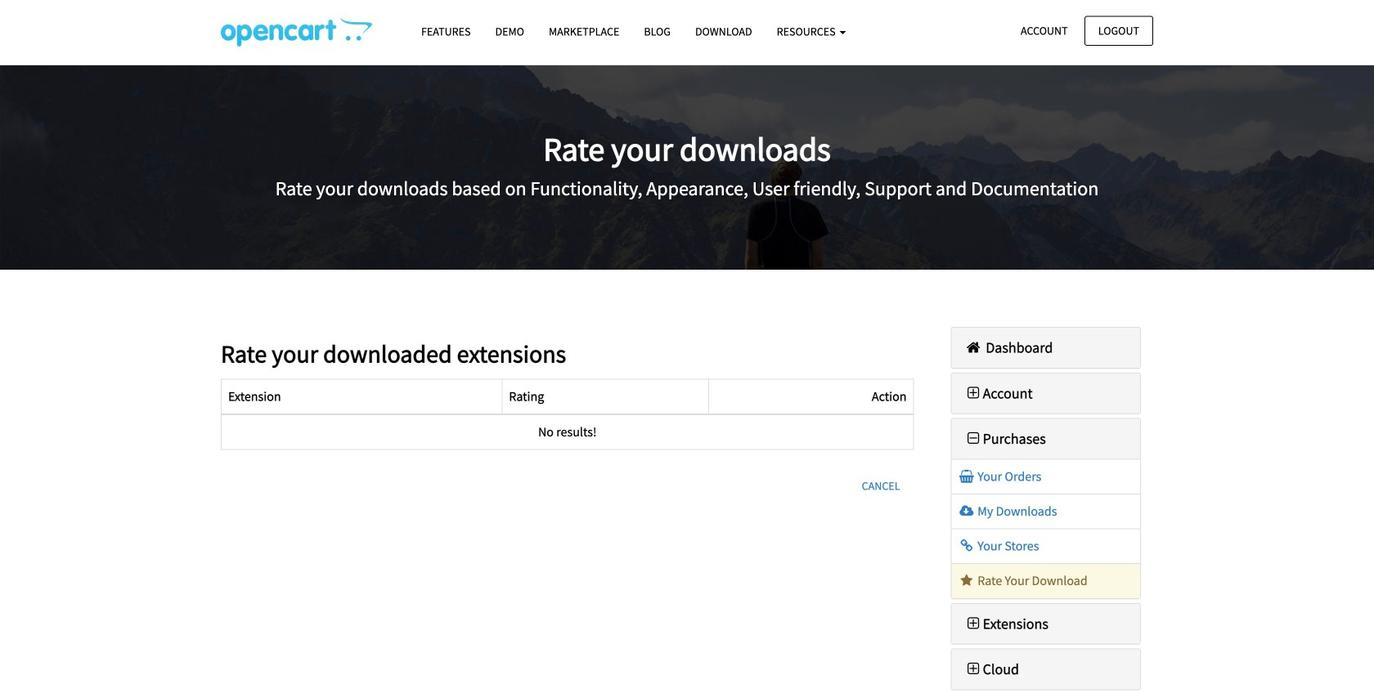 Task type: locate. For each thing, give the bounding box(es) containing it.
shopping basket image
[[959, 470, 975, 483]]

3 plus square o image from the top
[[964, 662, 983, 677]]

2 vertical spatial plus square o image
[[964, 662, 983, 677]]

cloud download image
[[959, 505, 975, 518]]

plus square o image
[[964, 386, 983, 401], [964, 617, 983, 631], [964, 662, 983, 677]]

home image
[[964, 340, 983, 355]]

0 vertical spatial plus square o image
[[964, 386, 983, 401]]

1 vertical spatial plus square o image
[[964, 617, 983, 631]]

minus square o image
[[964, 432, 983, 446]]

opencart - extension rating image
[[221, 17, 372, 47]]



Task type: vqa. For each thing, say whether or not it's contained in the screenshot.
opencart - extension rating image
yes



Task type: describe. For each thing, give the bounding box(es) containing it.
2 plus square o image from the top
[[964, 617, 983, 631]]

1 plus square o image from the top
[[964, 386, 983, 401]]

star image
[[959, 575, 975, 588]]

link image
[[959, 540, 975, 553]]



